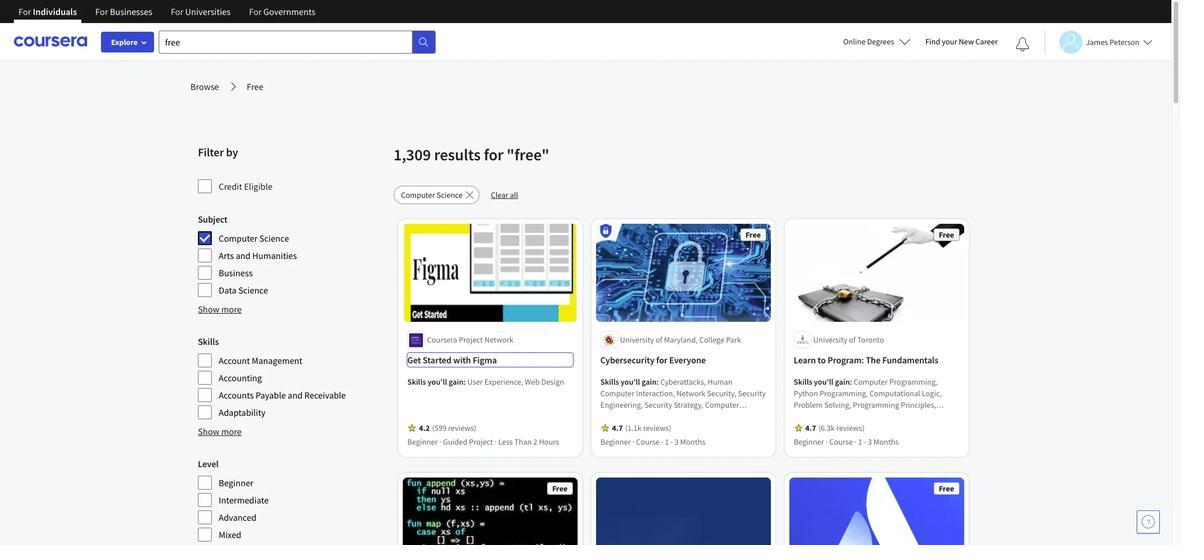 Task type: locate. For each thing, give the bounding box(es) containing it.
science down results
[[437, 190, 463, 200]]

computational up tools,
[[870, 389, 921, 399]]

: up interaction,
[[657, 377, 659, 388]]

of
[[656, 335, 663, 345], [850, 335, 856, 345]]

2 months from the left
[[874, 437, 899, 448]]

management, down models,
[[616, 423, 663, 434]]

0 horizontal spatial of
[[656, 335, 663, 345]]

computational up mathematics
[[794, 423, 845, 434]]

to
[[818, 355, 826, 366]]

filter
[[198, 145, 224, 159]]

show for adaptability
[[198, 426, 220, 438]]

you'll down cybersecurity
[[621, 377, 641, 388]]

banner navigation
[[9, 0, 325, 32]]

incident
[[630, 435, 658, 445]]

and inside subject 'group'
[[236, 250, 251, 261]]

months down software
[[681, 437, 706, 448]]

0 vertical spatial programming,
[[890, 377, 938, 388]]

- down software
[[671, 437, 673, 448]]

1 vertical spatial science
[[259, 233, 289, 244]]

for for universities
[[171, 6, 183, 17]]

1 vertical spatial programming,
[[820, 389, 869, 399]]

0 horizontal spatial computational
[[794, 423, 845, 434]]

computer inside subject 'group'
[[219, 233, 258, 244]]

3 : from the left
[[850, 377, 853, 388]]

0 horizontal spatial 4.7
[[612, 423, 623, 434]]

computer science up the arts and humanities
[[219, 233, 289, 244]]

2 show more button from the top
[[198, 425, 242, 439]]

subject
[[198, 214, 228, 225]]

for
[[484, 144, 504, 165], [657, 355, 668, 366]]

1 horizontal spatial -
[[864, 437, 867, 448]]

0 vertical spatial more
[[221, 304, 242, 315]]

course
[[637, 437, 660, 448], [830, 437, 853, 448]]

by
[[226, 145, 238, 159]]

1 horizontal spatial 3
[[868, 437, 873, 448]]

· down (599
[[440, 437, 442, 448]]

beginner · course · 1 - 3 months
[[601, 437, 706, 448], [794, 437, 899, 448]]

show more button down adaptability
[[198, 425, 242, 439]]

· down 4.7 (6.3k reviews)
[[855, 437, 857, 448]]

· down (1.1k at the bottom of page
[[633, 437, 635, 448]]

0 horizontal spatial and
[[236, 250, 251, 261]]

1 horizontal spatial and
[[288, 390, 303, 401]]

: down program:
[[850, 377, 853, 388]]

and down strategy,
[[697, 412, 710, 422]]

2 show more from the top
[[198, 426, 242, 438]]

3 you'll from the left
[[814, 377, 834, 388]]

beginner down risk
[[601, 437, 631, 448]]

leadership
[[658, 412, 695, 422]]

1 : from the left
[[464, 377, 466, 388]]

1 down 4.7 (6.3k reviews)
[[859, 437, 863, 448]]

0 horizontal spatial university
[[621, 335, 655, 345]]

0 horizontal spatial for
[[484, 144, 504, 165]]

tools,
[[878, 412, 898, 422]]

than
[[515, 437, 532, 448]]

months down algorithms,
[[874, 437, 899, 448]]

0 vertical spatial for
[[484, 144, 504, 165]]

find your new career link
[[920, 35, 1004, 49]]

1 vertical spatial show more
[[198, 426, 242, 438]]

1 horizontal spatial management
[[660, 435, 704, 445]]

0 vertical spatial show more
[[198, 304, 242, 315]]

management up accounts payable and receivable
[[252, 355, 302, 367]]

0 vertical spatial management
[[252, 355, 302, 367]]

1 horizontal spatial you'll
[[621, 377, 641, 388]]

0 horizontal spatial thinking,
[[847, 423, 878, 434]]

and inside skills group
[[288, 390, 303, 401]]

beginner down 4.2
[[408, 437, 438, 448]]

more down adaptability
[[221, 426, 242, 438]]

1 down software
[[665, 437, 669, 448]]

university of maryland, college park
[[621, 335, 742, 345]]

gain
[[449, 377, 464, 388], [642, 377, 657, 388], [836, 377, 850, 388]]

0 horizontal spatial 1
[[665, 437, 669, 448]]

:
[[464, 377, 466, 388], [657, 377, 659, 388], [850, 377, 853, 388]]

1 horizontal spatial beginner · course · 1 - 3 months
[[794, 437, 899, 448]]

program:
[[828, 355, 865, 366]]

3 for from the left
[[171, 6, 183, 17]]

1 vertical spatial show
[[198, 426, 220, 438]]

reviews)
[[448, 423, 477, 434], [644, 423, 672, 434], [837, 423, 865, 434]]

security, down human
[[708, 389, 737, 399]]

for governments
[[249, 6, 316, 17]]

learn to program: the fundamentals link
[[794, 354, 960, 367]]

computer science inside button
[[401, 190, 463, 200]]

2 show from the top
[[198, 426, 220, 438]]

months for program:
[[874, 437, 899, 448]]

engineering,
[[601, 400, 643, 411]]

: for learn to program: the fundamentals
[[850, 377, 853, 388]]

computer
[[401, 190, 435, 200], [219, 233, 258, 244], [854, 377, 888, 388], [601, 389, 635, 399], [706, 400, 740, 411], [794, 412, 828, 422], [727, 423, 761, 434]]

2 gain from the left
[[642, 377, 657, 388]]

gain for cybersecurity
[[642, 377, 657, 388]]

for left businesses
[[95, 6, 108, 17]]

beginner · course · 1 - 3 months down the 4.7 (1.1k reviews)
[[601, 437, 706, 448]]

skills down the get
[[408, 377, 426, 388]]

for
[[18, 6, 31, 17], [95, 6, 108, 17], [171, 6, 183, 17], [249, 6, 262, 17]]

get started with figma
[[408, 355, 497, 366]]

programming down solving,
[[830, 412, 876, 422]]

security
[[739, 389, 766, 399], [645, 400, 673, 411], [601, 412, 629, 422], [601, 435, 629, 445]]

1 for program:
[[859, 437, 863, 448]]

mixed
[[219, 529, 241, 541]]

2 4.7 from the left
[[806, 423, 817, 434]]

gain up interaction,
[[642, 377, 657, 388]]

for left governments
[[249, 6, 262, 17]]

management down software
[[660, 435, 704, 445]]

for left universities at top
[[171, 6, 183, 17]]

for for individuals
[[18, 6, 31, 17]]

skills you'll gain :
[[601, 377, 661, 388], [794, 377, 854, 388]]

web
[[525, 377, 540, 388]]

2 horizontal spatial reviews)
[[837, 423, 865, 434]]

·
[[440, 437, 442, 448], [495, 437, 497, 448], [633, 437, 635, 448], [662, 437, 664, 448], [826, 437, 828, 448], [855, 437, 857, 448]]

1 show from the top
[[198, 304, 220, 315]]

reviews) up incident
[[644, 423, 672, 434]]

results
[[434, 144, 481, 165]]

- for everyone
[[671, 437, 673, 448]]

you'll up python
[[814, 377, 834, 388]]

1 4.7 from the left
[[612, 423, 623, 434]]

0 horizontal spatial you'll
[[428, 377, 447, 388]]

thinking, down logic,
[[925, 412, 957, 422]]

learn to program: the fundamentals
[[794, 355, 939, 366]]

1 horizontal spatial for
[[657, 355, 668, 366]]

university up "to"
[[814, 335, 848, 345]]

show more button for data science
[[198, 302, 242, 316]]

show more for data science
[[198, 304, 242, 315]]

· right incident
[[662, 437, 664, 448]]

0 vertical spatial thinking,
[[925, 412, 957, 422]]

1 horizontal spatial course
[[830, 437, 853, 448]]

fundamentals
[[883, 355, 939, 366]]

4.7 left (1.1k at the bottom of page
[[612, 423, 623, 434]]

: left the user
[[464, 377, 466, 388]]

0 vertical spatial show more button
[[198, 302, 242, 316]]

level
[[198, 458, 219, 470]]

find
[[926, 36, 941, 47]]

intermediate
[[219, 495, 269, 506]]

1 3 from the left
[[675, 437, 679, 448]]

0 vertical spatial computational
[[870, 389, 921, 399]]

1 course from the left
[[637, 437, 660, 448]]

you'll
[[428, 377, 447, 388], [621, 377, 641, 388], [814, 377, 834, 388]]

0 horizontal spatial 3
[[675, 437, 679, 448]]

1 vertical spatial thinking,
[[847, 423, 878, 434]]

with
[[453, 355, 471, 366]]

1 months from the left
[[681, 437, 706, 448]]

skills you'll gain : for learn
[[794, 377, 854, 388]]

clear all
[[491, 190, 518, 200]]

network up get started with figma "link"
[[485, 335, 513, 345]]

0 vertical spatial project
[[459, 335, 483, 345]]

design
[[541, 377, 564, 388]]

for left individuals
[[18, 6, 31, 17]]

skills you'll gain : down cybersecurity
[[601, 377, 661, 388]]

0 horizontal spatial course
[[637, 437, 660, 448]]

university for for
[[621, 335, 655, 345]]

university of toronto
[[814, 335, 885, 345]]

2 horizontal spatial and
[[697, 412, 710, 422]]

online
[[844, 36, 866, 47]]

gain for learn
[[836, 377, 850, 388]]

1 horizontal spatial skills you'll gain :
[[794, 377, 854, 388]]

business
[[219, 267, 253, 279]]

1 horizontal spatial university
[[814, 335, 848, 345]]

1 horizontal spatial gain
[[642, 377, 657, 388]]

project left less
[[469, 437, 493, 448]]

2 horizontal spatial you'll
[[814, 377, 834, 388]]

2 skills you'll gain : from the left
[[794, 377, 854, 388]]

0 horizontal spatial :
[[464, 377, 466, 388]]

1 you'll from the left
[[428, 377, 447, 388]]

1 horizontal spatial programming,
[[890, 377, 938, 388]]

0 horizontal spatial network
[[485, 335, 513, 345]]

3
[[675, 437, 679, 448], [868, 437, 873, 448]]

beginner down the (6.3k at the right of page
[[794, 437, 825, 448]]

for individuals
[[18, 6, 77, 17]]

3 reviews) from the left
[[837, 423, 865, 434]]

0 horizontal spatial beginner · course · 1 - 3 months
[[601, 437, 706, 448]]

1 vertical spatial project
[[469, 437, 493, 448]]

toronto
[[858, 335, 885, 345]]

of left the toronto
[[850, 335, 856, 345]]

1 · from the left
[[440, 437, 442, 448]]

1 horizontal spatial of
[[850, 335, 856, 345]]

1 beginner · course · 1 - 3 months from the left
[[601, 437, 706, 448]]

· left less
[[495, 437, 497, 448]]

1 reviews) from the left
[[448, 423, 477, 434]]

university up cybersecurity
[[621, 335, 655, 345]]

credit
[[219, 181, 242, 192]]

for universities
[[171, 6, 231, 17]]

you'll down started
[[428, 377, 447, 388]]

and right payable
[[288, 390, 303, 401]]

None search field
[[159, 30, 436, 53]]

0 horizontal spatial -
[[671, 437, 673, 448]]

course down the 4.7 (1.1k reviews)
[[637, 437, 660, 448]]

0 vertical spatial computer science
[[401, 190, 463, 200]]

2 you'll from the left
[[621, 377, 641, 388]]

3 for everyone
[[675, 437, 679, 448]]

management, down human
[[712, 412, 758, 422]]

risk
[[601, 423, 615, 434]]

1 horizontal spatial computer science
[[401, 190, 463, 200]]

1 horizontal spatial thinking,
[[925, 412, 957, 422]]

and inside cyberattacks, human computer interaction, network security, security engineering, security strategy, computer security models, leadership and management, risk management, software security, computer security incident management
[[697, 412, 710, 422]]

0 vertical spatial science
[[437, 190, 463, 200]]

show more
[[198, 304, 242, 315], [198, 426, 242, 438]]

1 - from the left
[[671, 437, 673, 448]]

show for data science
[[198, 304, 220, 315]]

show notifications image
[[1016, 38, 1030, 51]]

of for everyone
[[656, 335, 663, 345]]

figma
[[473, 355, 497, 366]]

0 horizontal spatial computer science
[[219, 233, 289, 244]]

beginner up intermediate
[[219, 477, 254, 489]]

thinking,
[[925, 412, 957, 422], [847, 423, 878, 434]]

2 vertical spatial science
[[238, 285, 268, 296]]

1 vertical spatial and
[[288, 390, 303, 401]]

for for governments
[[249, 6, 262, 17]]

show more down data
[[198, 304, 242, 315]]

show more button down data
[[198, 302, 242, 316]]

find your new career
[[926, 36, 998, 47]]

- down 4.7 (6.3k reviews)
[[864, 437, 867, 448]]

free
[[247, 81, 263, 92], [746, 230, 761, 240], [939, 230, 955, 240], [553, 484, 568, 494], [939, 484, 955, 494]]

all
[[510, 190, 518, 200]]

governments
[[264, 6, 316, 17]]

1 skills you'll gain : from the left
[[601, 377, 661, 388]]

2 course from the left
[[830, 437, 853, 448]]

2 of from the left
[[850, 335, 856, 345]]

maryland,
[[665, 335, 698, 345]]

science up humanities
[[259, 233, 289, 244]]

3 gain from the left
[[836, 377, 850, 388]]

more down data
[[221, 304, 242, 315]]

skills you'll gain : up python
[[794, 377, 854, 388]]

1 horizontal spatial computational
[[870, 389, 921, 399]]

computer science down 1,309
[[401, 190, 463, 200]]

james peterson button
[[1045, 30, 1153, 53]]

1 of from the left
[[656, 335, 663, 345]]

1 vertical spatial more
[[221, 426, 242, 438]]

0 vertical spatial security,
[[708, 389, 737, 399]]

4 · from the left
[[662, 437, 664, 448]]

4 for from the left
[[249, 6, 262, 17]]

1 1 from the left
[[665, 437, 669, 448]]

1 horizontal spatial 4.7
[[806, 423, 817, 434]]

and right 'arts'
[[236, 250, 251, 261]]

network inside cyberattacks, human computer interaction, network security, security engineering, security strategy, computer security models, leadership and management, risk management, software security, computer security incident management
[[677, 389, 706, 399]]

management inside skills group
[[252, 355, 302, 367]]

2 - from the left
[[864, 437, 867, 448]]

course down 4.7 (6.3k reviews)
[[830, 437, 853, 448]]

the
[[866, 355, 881, 366]]

1 horizontal spatial months
[[874, 437, 899, 448]]

1 for everyone
[[665, 437, 669, 448]]

gain down program:
[[836, 377, 850, 388]]

gain left the user
[[449, 377, 464, 388]]

2 university from the left
[[814, 335, 848, 345]]

reviews) for everyone
[[644, 423, 672, 434]]

0 horizontal spatial skills you'll gain :
[[601, 377, 661, 388]]

1 vertical spatial computer science
[[219, 233, 289, 244]]

1 vertical spatial management
[[660, 435, 704, 445]]

1 horizontal spatial network
[[677, 389, 706, 399]]

advanced
[[219, 512, 256, 524]]

1 horizontal spatial 1
[[859, 437, 863, 448]]

1 horizontal spatial :
[[657, 377, 659, 388]]

show more button for adaptability
[[198, 425, 242, 439]]

credit eligible
[[219, 181, 273, 192]]

for left everyone at bottom right
[[657, 355, 668, 366]]

solving,
[[825, 400, 852, 411]]

3 · from the left
[[633, 437, 635, 448]]

of up cybersecurity for everyone
[[656, 335, 663, 345]]

project up with
[[459, 335, 483, 345]]

1 vertical spatial show more button
[[198, 425, 242, 439]]

1 vertical spatial network
[[677, 389, 706, 399]]

4.7 up mathematics
[[806, 423, 817, 434]]

show down data
[[198, 304, 220, 315]]

2 more from the top
[[221, 426, 242, 438]]

2 : from the left
[[657, 377, 659, 388]]

degrees
[[867, 36, 895, 47]]

0 vertical spatial and
[[236, 250, 251, 261]]

1 horizontal spatial reviews)
[[644, 423, 672, 434]]

show more for adaptability
[[198, 426, 242, 438]]

software
[[664, 423, 694, 434]]

0 horizontal spatial reviews)
[[448, 423, 477, 434]]

programming up tools,
[[853, 400, 900, 411]]

1 show more button from the top
[[198, 302, 242, 316]]

(6.3k
[[819, 423, 835, 434]]

of for program:
[[850, 335, 856, 345]]

security down interaction,
[[645, 400, 673, 411]]

data
[[219, 285, 237, 296]]

peterson
[[1110, 37, 1140, 47]]

thinking, down tools,
[[847, 423, 878, 434]]

cyberattacks, human computer interaction, network security, security engineering, security strategy, computer security models, leadership and management, risk management, software security, computer security incident management
[[601, 377, 766, 445]]

university for to
[[814, 335, 848, 345]]

security, right software
[[696, 423, 726, 434]]

less
[[498, 437, 513, 448]]

1 show more from the top
[[198, 304, 242, 315]]

1 university from the left
[[621, 335, 655, 345]]

humanities
[[252, 250, 297, 261]]

1 vertical spatial programming
[[830, 412, 876, 422]]

computer science inside subject 'group'
[[219, 233, 289, 244]]

programming, up logic,
[[890, 377, 938, 388]]

2 1 from the left
[[859, 437, 863, 448]]

hours
[[539, 437, 559, 448]]

project
[[459, 335, 483, 345], [469, 437, 493, 448]]

everyone
[[670, 355, 706, 366]]

0 horizontal spatial gain
[[449, 377, 464, 388]]

beginner for learn
[[794, 437, 825, 448]]

2 reviews) from the left
[[644, 423, 672, 434]]

5 · from the left
[[826, 437, 828, 448]]

2 3 from the left
[[868, 437, 873, 448]]

cybersecurity for everyone link
[[601, 354, 767, 367]]

2 horizontal spatial :
[[850, 377, 853, 388]]

1 vertical spatial management,
[[616, 423, 663, 434]]

skills up account
[[198, 336, 219, 347]]

1 more from the top
[[221, 304, 242, 315]]

reviews) right the (6.3k at the right of page
[[837, 423, 865, 434]]

network up strategy,
[[677, 389, 706, 399]]

programming, up solving,
[[820, 389, 869, 399]]

strategy,
[[674, 400, 704, 411]]

2 beginner · course · 1 - 3 months from the left
[[794, 437, 899, 448]]

· down the (6.3k at the right of page
[[826, 437, 828, 448]]

2 vertical spatial and
[[697, 412, 710, 422]]

2 horizontal spatial gain
[[836, 377, 850, 388]]

2 for from the left
[[95, 6, 108, 17]]

0 horizontal spatial management
[[252, 355, 302, 367]]

show more button
[[198, 302, 242, 316], [198, 425, 242, 439]]

show up the level
[[198, 426, 220, 438]]

reviews) for with
[[448, 423, 477, 434]]

0 vertical spatial show
[[198, 304, 220, 315]]

0 horizontal spatial months
[[681, 437, 706, 448]]

1 for from the left
[[18, 6, 31, 17]]

for left "free" at the left top of page
[[484, 144, 504, 165]]

science down business
[[238, 285, 268, 296]]

0 vertical spatial management,
[[712, 412, 758, 422]]

reviews) up guided
[[448, 423, 477, 434]]

show more down adaptability
[[198, 426, 242, 438]]

beginner · course · 1 - 3 months down 4.7 (6.3k reviews)
[[794, 437, 899, 448]]



Task type: vqa. For each thing, say whether or not it's contained in the screenshot.
MICHIGAN
no



Task type: describe. For each thing, give the bounding box(es) containing it.
browse link
[[190, 80, 219, 94]]

4.2
[[419, 423, 430, 434]]

logic,
[[922, 389, 942, 399]]

accounts
[[219, 390, 254, 401]]

4.7 (6.3k reviews)
[[806, 423, 865, 434]]

universities
[[185, 6, 231, 17]]

more for adaptability
[[221, 426, 242, 438]]

4.7 (1.1k reviews)
[[612, 423, 672, 434]]

coursera project network
[[427, 335, 513, 345]]

clear all button
[[484, 186, 525, 204]]

online degrees button
[[834, 29, 920, 54]]

skills you'll gain : user experience, web design
[[408, 377, 564, 388]]

learn
[[794, 355, 816, 366]]

receivable
[[304, 390, 346, 401]]

accounting
[[219, 372, 262, 384]]

principles,
[[901, 400, 937, 411]]

beginner · course · 1 - 3 months for to
[[794, 437, 899, 448]]

security up risk
[[601, 412, 629, 422]]

computer inside button
[[401, 190, 435, 200]]

adaptability
[[219, 407, 266, 418]]

1 vertical spatial computational
[[794, 423, 845, 434]]

cyberattacks,
[[661, 377, 707, 388]]

human
[[708, 377, 733, 388]]

security left python
[[739, 389, 766, 399]]

eligible
[[244, 181, 273, 192]]

models,
[[630, 412, 656, 422]]

3 for program:
[[868, 437, 873, 448]]

course for to
[[830, 437, 853, 448]]

: for cybersecurity for everyone
[[657, 377, 659, 388]]

arts and humanities
[[219, 250, 297, 261]]

explore button
[[101, 32, 154, 53]]

for businesses
[[95, 6, 152, 17]]

park
[[727, 335, 742, 345]]

for for businesses
[[95, 6, 108, 17]]

help center image
[[1142, 515, 1156, 529]]

businesses
[[110, 6, 152, 17]]

james peterson
[[1086, 37, 1140, 47]]

1,309 results for "free"
[[394, 144, 549, 165]]

algorithms,
[[880, 423, 919, 434]]

you'll for cybersecurity for everyone
[[621, 377, 641, 388]]

cybersecurity for everyone
[[601, 355, 706, 366]]

skills group
[[198, 335, 387, 420]]

skills you'll gain : for cybersecurity
[[601, 377, 661, 388]]

critical
[[899, 412, 923, 422]]

payable
[[256, 390, 286, 401]]

subject group
[[198, 212, 387, 298]]

beginner for cybersecurity
[[601, 437, 631, 448]]

you'll for learn to program: the fundamentals
[[814, 377, 834, 388]]

1 gain from the left
[[449, 377, 464, 388]]

months for everyone
[[681, 437, 706, 448]]

your
[[942, 36, 958, 47]]

management inside cyberattacks, human computer interaction, network security, security engineering, security strategy, computer security models, leadership and management, risk management, software security, computer security incident management
[[660, 435, 704, 445]]

skills up engineering,
[[601, 377, 620, 388]]

- for program:
[[864, 437, 867, 448]]

problem
[[794, 400, 823, 411]]

college
[[700, 335, 725, 345]]

get
[[408, 355, 421, 366]]

clear
[[491, 190, 508, 200]]

science inside button
[[437, 190, 463, 200]]

2 · from the left
[[495, 437, 497, 448]]

individuals
[[33, 6, 77, 17]]

0 vertical spatial programming
[[853, 400, 900, 411]]

(1.1k
[[626, 423, 642, 434]]

0 vertical spatial network
[[485, 335, 513, 345]]

coursera image
[[14, 32, 87, 51]]

(599
[[432, 423, 447, 434]]

explore
[[111, 37, 138, 47]]

0 horizontal spatial management,
[[616, 423, 663, 434]]

browse
[[190, 81, 219, 92]]

1 vertical spatial security,
[[696, 423, 726, 434]]

"free"
[[507, 144, 549, 165]]

get started with figma link
[[408, 354, 573, 367]]

0 horizontal spatial programming,
[[820, 389, 869, 399]]

filter by
[[198, 145, 238, 159]]

accounts payable and receivable
[[219, 390, 346, 401]]

account
[[219, 355, 250, 367]]

cybersecurity
[[601, 355, 655, 366]]

level group
[[198, 457, 387, 543]]

beginner inside 'level' group
[[219, 477, 254, 489]]

mathematics
[[794, 435, 838, 445]]

computer programming, python programming, computational logic, problem solving, programming principles, computer programming tools, critical thinking, computational thinking, algorithms, mathematics
[[794, 377, 957, 445]]

beginner · guided project · less than 2 hours
[[408, 437, 559, 448]]

6 · from the left
[[855, 437, 857, 448]]

1,309
[[394, 144, 431, 165]]

guided
[[443, 437, 468, 448]]

more for data science
[[221, 304, 242, 315]]

python
[[794, 389, 819, 399]]

computer science button
[[394, 186, 479, 204]]

course for for
[[637, 437, 660, 448]]

reviews) for program:
[[837, 423, 865, 434]]

What do you want to learn? text field
[[159, 30, 413, 53]]

account management
[[219, 355, 302, 367]]

security down risk
[[601, 435, 629, 445]]

beginner for get
[[408, 437, 438, 448]]

4.7 for learn
[[806, 423, 817, 434]]

james
[[1086, 37, 1108, 47]]

skills up python
[[794, 377, 813, 388]]

1 horizontal spatial management,
[[712, 412, 758, 422]]

skills inside group
[[198, 336, 219, 347]]

coursera
[[427, 335, 457, 345]]

1 vertical spatial for
[[657, 355, 668, 366]]

data science
[[219, 285, 268, 296]]

experience,
[[485, 377, 523, 388]]

arts
[[219, 250, 234, 261]]

new
[[959, 36, 974, 47]]

4.7 for cybersecurity
[[612, 423, 623, 434]]

beginner · course · 1 - 3 months for for
[[601, 437, 706, 448]]

interaction,
[[637, 389, 676, 399]]



